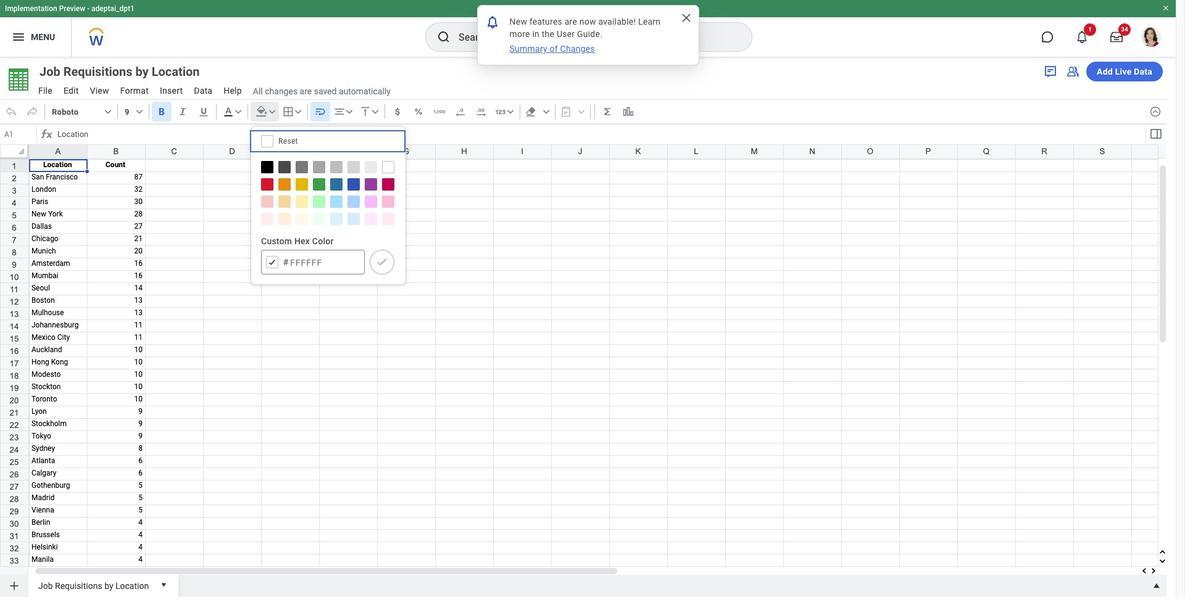 Task type: locate. For each thing, give the bounding box(es) containing it.
underline image
[[197, 106, 210, 118]]

adeptai_dpt1
[[91, 4, 135, 13]]

0 vertical spatial by
[[136, 64, 149, 79]]

view
[[90, 86, 109, 96]]

None text field
[[1, 126, 36, 143]]

0 vertical spatial data
[[1135, 67, 1153, 77]]

more
[[510, 29, 530, 39]]

chart image
[[622, 106, 635, 118]]

Custom Hex Color text field
[[261, 250, 365, 275]]

inbox large image
[[1111, 31, 1123, 43]]

requisitions
[[63, 64, 132, 79], [55, 582, 102, 591]]

job right "add footer ws" image
[[38, 582, 53, 591]]

0 vertical spatial location
[[152, 64, 200, 79]]

job requisitions by location button
[[33, 63, 222, 80], [33, 576, 154, 595]]

2 chevron down small image from the left
[[292, 106, 304, 118]]

insert
[[160, 86, 183, 96]]

add live data button
[[1087, 62, 1163, 82]]

2 job requisitions by location button from the top
[[33, 576, 154, 595]]

add zero image
[[475, 106, 488, 118]]

4 chevron down small image from the left
[[504, 106, 517, 118]]

chevron down small image left dollar sign image
[[369, 106, 381, 118]]

autosum image
[[601, 106, 614, 118]]

fx image
[[40, 127, 54, 142]]

dialog
[[477, 5, 699, 65]]

chevron down small image
[[133, 106, 146, 118], [232, 106, 244, 118], [266, 106, 278, 118], [369, 106, 381, 118], [540, 106, 553, 118]]

menus menu bar
[[32, 82, 248, 101]]

3 chevron down small image from the left
[[266, 106, 278, 118]]

formula editor image
[[1149, 127, 1164, 141]]

data inside menus 'menu bar'
[[194, 86, 213, 96]]

1
[[1089, 26, 1092, 33]]

chevron down small image right 9
[[133, 106, 146, 118]]

location
[[152, 64, 200, 79], [115, 582, 149, 591]]

34
[[1122, 26, 1129, 33]]

caret down small image
[[158, 579, 170, 592]]

9
[[125, 107, 130, 116]]

1 vertical spatial location
[[115, 582, 149, 591]]

1 vertical spatial by
[[104, 582, 113, 591]]

are for features
[[565, 17, 577, 27]]

color
[[312, 237, 334, 246]]

are inside button
[[300, 86, 312, 96]]

are inside new features are now available! learn more in the user guide. summary of changes
[[565, 17, 577, 27]]

check image
[[376, 256, 388, 269]]

chevron down small image down help
[[232, 106, 244, 118]]

chevron down small image for the numbers icon
[[504, 106, 517, 118]]

chevron down small image right eraser "image"
[[540, 106, 553, 118]]

toolbar container region
[[0, 99, 1145, 124]]

0 horizontal spatial data
[[194, 86, 213, 96]]

data right live
[[1135, 67, 1153, 77]]

0 vertical spatial job requisitions by location button
[[33, 63, 222, 80]]

hex
[[295, 237, 310, 246]]

custom hex color
[[261, 237, 334, 246]]

0 horizontal spatial location
[[115, 582, 149, 591]]

job up file
[[40, 64, 60, 79]]

x image
[[680, 12, 693, 24]]

guide.
[[577, 29, 603, 39]]

profile logan mcneil image
[[1142, 27, 1162, 49]]

thousands comma image
[[433, 106, 446, 118]]

by
[[136, 64, 149, 79], [104, 582, 113, 591]]

0 horizontal spatial are
[[300, 86, 312, 96]]

5 chevron down small image from the left
[[540, 106, 553, 118]]

percentage image
[[412, 106, 425, 118]]

chevron down small image left align top image
[[343, 106, 356, 118]]

0 vertical spatial job
[[40, 64, 60, 79]]

notifications large image
[[1076, 31, 1089, 43]]

text wrap image
[[314, 106, 327, 118]]

align center image
[[333, 106, 346, 118]]

by left caret down small icon
[[104, 582, 113, 591]]

1 vertical spatial are
[[300, 86, 312, 96]]

34 button
[[1104, 23, 1131, 51]]

chevron down small image left text wrap image
[[292, 106, 304, 118]]

are left saved
[[300, 86, 312, 96]]

chevron down small image left eraser "image"
[[504, 106, 517, 118]]

implementation
[[5, 4, 57, 13]]

1 horizontal spatial data
[[1135, 67, 1153, 77]]

1 chevron down small image from the left
[[133, 106, 146, 118]]

1 chevron down small image from the left
[[102, 106, 114, 118]]

are up the user
[[565, 17, 577, 27]]

chevron down small image left 9
[[102, 106, 114, 118]]

italics image
[[176, 106, 189, 118]]

edit
[[64, 86, 79, 96]]

all changes are saved automatically
[[253, 86, 391, 96]]

1 horizontal spatial are
[[565, 17, 577, 27]]

chevron up circle image
[[1150, 106, 1162, 118]]

all changes are saved automatically button
[[248, 86, 391, 97]]

bold image
[[155, 106, 168, 118]]

3 chevron down small image from the left
[[343, 106, 356, 118]]

by up menus 'menu bar'
[[136, 64, 149, 79]]

0 vertical spatial job requisitions by location
[[40, 64, 200, 79]]

data up underline "icon"
[[194, 86, 213, 96]]

job requisitions by location
[[40, 64, 200, 79], [38, 582, 149, 591]]

1 vertical spatial requisitions
[[55, 582, 102, 591]]

job
[[40, 64, 60, 79], [38, 582, 53, 591]]

reset button
[[251, 132, 405, 151]]

-
[[87, 4, 90, 13]]

roboto button
[[48, 102, 115, 122]]

9 button
[[120, 102, 146, 122]]

4 chevron down small image from the left
[[369, 106, 381, 118]]

location left caret down small icon
[[115, 582, 149, 591]]

Formula Bar text field
[[54, 126, 1145, 143]]

1 vertical spatial data
[[194, 86, 213, 96]]

location up insert
[[152, 64, 200, 79]]

learn
[[639, 17, 661, 27]]

chevron down small image left border all image
[[266, 106, 278, 118]]

the
[[542, 29, 555, 39]]

are
[[565, 17, 577, 27], [300, 86, 312, 96]]

1 vertical spatial job requisitions by location
[[38, 582, 149, 591]]

automatically
[[339, 86, 391, 96]]

media classroom image
[[1066, 64, 1081, 79]]

1 horizontal spatial location
[[152, 64, 200, 79]]

2 chevron down small image from the left
[[232, 106, 244, 118]]

saved
[[314, 86, 337, 96]]

1 vertical spatial job
[[38, 582, 53, 591]]

available!
[[599, 17, 636, 27]]

chevron down small image
[[102, 106, 114, 118], [292, 106, 304, 118], [343, 106, 356, 118], [504, 106, 517, 118]]

data
[[1135, 67, 1153, 77], [194, 86, 213, 96]]

0 vertical spatial are
[[565, 17, 577, 27]]

add
[[1097, 67, 1113, 77]]

menu banner
[[0, 0, 1176, 57]]

grid
[[0, 145, 1186, 598]]

chevron down small image inside 9 popup button
[[133, 106, 146, 118]]

1 vertical spatial job requisitions by location button
[[33, 576, 154, 595]]

search image
[[437, 30, 451, 44]]

0 vertical spatial requisitions
[[63, 64, 132, 79]]



Task type: vqa. For each thing, say whether or not it's contained in the screenshot.
ITALICS image
yes



Task type: describe. For each thing, give the bounding box(es) containing it.
add footer ws image
[[8, 581, 20, 593]]

activity stream image
[[1044, 64, 1059, 79]]

preview
[[59, 4, 85, 13]]

summary
[[510, 44, 548, 54]]

roboto
[[52, 107, 79, 116]]

live
[[1116, 67, 1132, 77]]

caret up image
[[1151, 581, 1163, 593]]

dollar sign image
[[391, 106, 404, 118]]

file
[[38, 86, 52, 96]]

custom
[[261, 237, 292, 246]]

1 job requisitions by location button from the top
[[33, 63, 222, 80]]

summary of changes link
[[509, 43, 597, 55]]

changes
[[265, 86, 298, 96]]

in
[[533, 29, 540, 39]]

justify image
[[11, 30, 26, 44]]

chevron down small image for border all image
[[292, 106, 304, 118]]

now
[[580, 17, 596, 27]]

dialog containing new features are now available! learn more in the user guide.
[[477, 5, 699, 65]]

numbers image
[[494, 106, 507, 118]]

menu button
[[0, 17, 71, 57]]

of
[[550, 44, 558, 54]]

reset
[[279, 137, 298, 146]]

help
[[224, 86, 242, 96]]

changes
[[560, 44, 595, 54]]

eraser image
[[525, 106, 537, 118]]

align top image
[[359, 106, 372, 118]]

1 horizontal spatial by
[[136, 64, 149, 79]]

implementation preview -   adeptai_dpt1
[[5, 4, 135, 13]]

new
[[510, 17, 527, 27]]

format
[[120, 86, 149, 96]]

0 horizontal spatial by
[[104, 582, 113, 591]]

Search Workday  search field
[[459, 23, 727, 51]]

add live data
[[1097, 67, 1153, 77]]

menu
[[31, 32, 55, 42]]

new features are now available! learn more in the user guide. summary of changes
[[510, 17, 663, 54]]

notifications image
[[485, 15, 500, 29]]

features
[[530, 17, 563, 27]]

job requisitions by location for second job requisitions by location button from the top
[[38, 582, 149, 591]]

close environment banner image
[[1163, 4, 1170, 12]]

chevron down small image inside the roboto dropdown button
[[102, 106, 114, 118]]

1 button
[[1069, 23, 1097, 51]]

data inside button
[[1135, 67, 1153, 77]]

user
[[557, 29, 575, 39]]

are for changes
[[300, 86, 312, 96]]

border all image
[[282, 106, 294, 118]]

chevron down small image for "align center" image
[[343, 106, 356, 118]]

all
[[253, 86, 263, 96]]

job requisitions by location for 2nd job requisitions by location button from the bottom
[[40, 64, 200, 79]]

#
[[283, 256, 289, 268]]

remove zero image
[[454, 106, 467, 118]]



